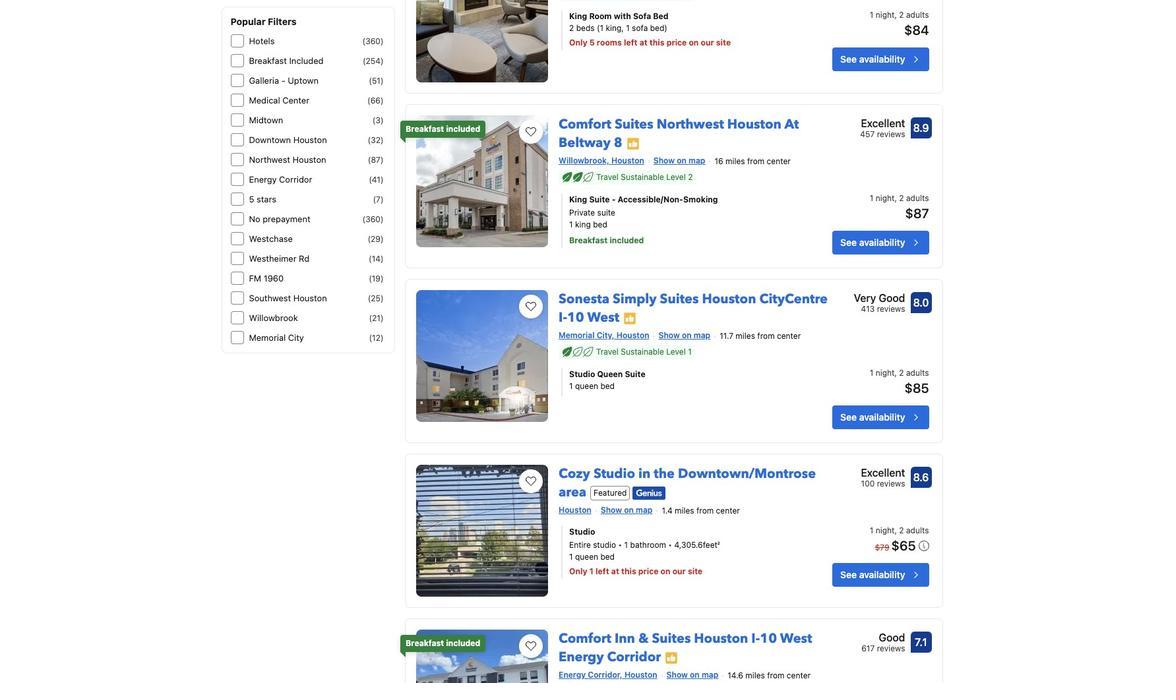 Task type: vqa. For each thing, say whether or not it's contained in the screenshot.
quality on the left bottom
no



Task type: describe. For each thing, give the bounding box(es) containing it.
0 vertical spatial -
[[282, 75, 286, 86]]

suite inside studio queen suite 1 queen bed
[[625, 370, 646, 379]]

sonesta simply suites houston citycentre i-10 west link
[[559, 285, 828, 327]]

price inside studio entire studio • 1 bathroom • 4,305.6feet² 1 queen bed only 1 left at this price on our site
[[639, 567, 659, 577]]

1 breakfast included from the top
[[406, 124, 481, 134]]

map for in
[[636, 506, 653, 515]]

left inside studio entire studio • 1 bathroom • 4,305.6feet² 1 queen bed only 1 left at this price on our site
[[596, 567, 610, 577]]

studio inside cozy studio in the downtown/montrose area
[[594, 465, 636, 483]]

fm
[[249, 273, 261, 284]]

1 inside studio queen suite 1 queen bed
[[570, 381, 573, 391]]

see for sonesta simply suites houston citycentre i-10 west
[[841, 412, 857, 423]]

(360) for hotels
[[363, 36, 384, 46]]

excellent for at
[[861, 118, 906, 130]]

studio entire studio • 1 bathroom • 4,305.6feet² 1 queen bed only 1 left at this price on our site
[[570, 527, 721, 577]]

willowbrook, houston
[[559, 156, 645, 166]]

willowbrook,
[[559, 156, 610, 166]]

energy corridor, houston
[[559, 671, 658, 680]]

queen
[[598, 370, 623, 379]]

good inside "good 617 reviews"
[[879, 632, 906, 644]]

center
[[283, 95, 310, 106]]

2 for 1 night , 2 adults $85
[[900, 368, 905, 378]]

reviews for cozy studio in the downtown/montrose area
[[878, 479, 906, 489]]

very good element
[[854, 290, 906, 306]]

from for at
[[748, 157, 765, 166]]

1 night , 2 adults $87
[[870, 193, 930, 221]]

level for suites
[[667, 347, 686, 357]]

filters
[[268, 16, 297, 27]]

(21)
[[369, 313, 384, 323]]

suites inside comfort inn & suites houston i-10 west energy corridor
[[652, 630, 691, 648]]

uptown
[[288, 75, 319, 86]]

10 for comfort inn & suites houston i-10 west energy corridor
[[760, 630, 778, 648]]

0 horizontal spatial corridor
[[279, 174, 312, 185]]

show on map for &
[[667, 671, 719, 680]]

at inside studio entire studio • 1 bathroom • 4,305.6feet² 1 queen bed only 1 left at this price on our site
[[612, 567, 620, 577]]

houston down rd
[[293, 293, 327, 304]]

at
[[785, 116, 800, 134]]

travel sustainable level 1
[[597, 347, 692, 357]]

2 inside king room with sofa bed 2 beds (1 king, 1 sofa bed) only 5 rooms left at this price on our site
[[570, 23, 574, 33]]

prepayment
[[263, 214, 311, 224]]

100
[[862, 479, 875, 489]]

king
[[575, 220, 591, 230]]

comfort for comfort inn & suites houston i-10 west energy corridor
[[559, 630, 612, 648]]

suite inside the king suite - accessible/non-smoking private suite 1 king bed breakfast included
[[590, 195, 610, 205]]

rd
[[299, 253, 310, 264]]

center for houston
[[787, 671, 811, 681]]

miles for downtown/montrose
[[675, 506, 695, 516]]

room
[[590, 11, 612, 21]]

memorial city, houston
[[559, 331, 650, 341]]

citycentre
[[760, 290, 828, 308]]

energy for corridor,
[[559, 671, 586, 680]]

1 inside king room with sofa bed 2 beds (1 king, 1 sofa bed) only 5 rooms left at this price on our site
[[626, 23, 630, 33]]

sonesta simply suites houston citycentre i-10 west
[[559, 290, 828, 327]]

8.0
[[914, 297, 930, 309]]

memorial for memorial city, houston
[[559, 331, 595, 341]]

sofa
[[634, 11, 652, 21]]

(29)
[[368, 234, 384, 244]]

1 inside 1 night , 2 adults $87
[[870, 193, 874, 203]]

adults for $84
[[907, 10, 930, 20]]

courtyard houston westchase image
[[416, 0, 548, 83]]

1 night , 2 adults $85
[[870, 368, 930, 396]]

comfort suites northwest houston at beltway 8 image
[[416, 116, 548, 248]]

show for in
[[601, 506, 622, 515]]

availability for sonesta simply suites houston citycentre i-10 west
[[860, 412, 906, 423]]

reviews for comfort suites northwest houston at beltway 8
[[878, 130, 906, 139]]

comfort inn & suites houston i-10 west energy corridor link
[[559, 625, 813, 667]]

studio for i-
[[570, 370, 596, 379]]

king suite - accessible/non-smoking private suite 1 king bed breakfast included
[[570, 195, 718, 246]]

see availability link for cozy studio in the downtown/montrose area
[[833, 564, 930, 587]]

energy corridor
[[249, 174, 312, 185]]

houston inside 'comfort suites northwest houston at beltway 8'
[[728, 116, 782, 134]]

suite
[[598, 208, 616, 218]]

sofa
[[632, 23, 648, 33]]

inn
[[615, 630, 635, 648]]

downtown/montrose
[[678, 465, 816, 483]]

no prepayment
[[249, 214, 311, 224]]

0 horizontal spatial northwest
[[249, 154, 290, 165]]

with
[[614, 11, 631, 21]]

our inside studio entire studio • 1 bathroom • 4,305.6feet² 1 queen bed only 1 left at this price on our site
[[673, 567, 686, 577]]

galleria
[[249, 75, 279, 86]]

downtown
[[249, 135, 291, 145]]

night for $84
[[876, 10, 895, 20]]

entire
[[570, 540, 591, 550]]

1.4 miles from center
[[662, 506, 740, 516]]

studio queen suite 1 queen bed
[[570, 370, 646, 391]]

only inside studio entire studio • 1 bathroom • 4,305.6feet² 1 queen bed only 1 left at this price on our site
[[570, 567, 588, 577]]

availability for cozy studio in the downtown/montrose area
[[860, 569, 906, 581]]

adults for $87
[[907, 193, 930, 203]]

excellent for downtown/montrose
[[861, 467, 906, 479]]

city
[[288, 333, 304, 343]]

left inside king room with sofa bed 2 beds (1 king, 1 sofa bed) only 5 rooms left at this price on our site
[[624, 38, 638, 48]]

on for in
[[624, 506, 634, 515]]

this property is part of our preferred partner program. it's committed to providing excellent service and good value. it'll pay us a higher commission if you make a booking. image for &
[[665, 652, 679, 665]]

night for $87
[[876, 193, 895, 203]]

from for downtown/montrose
[[697, 506, 714, 516]]

night for $85
[[876, 368, 895, 378]]

2 for 1 night , 2 adults
[[900, 526, 905, 536]]

i- for comfort inn & suites houston i-10 west energy corridor
[[752, 630, 760, 648]]

comfort suites northwest houston at beltway 8 link
[[559, 110, 800, 152]]

cozy studio in the downtown/montrose area image
[[416, 465, 548, 597]]

see availability for comfort suites northwest houston at beltway 8
[[841, 237, 906, 248]]

studio queen suite link
[[570, 369, 793, 381]]

4 night from the top
[[876, 526, 895, 536]]

from for citycentre
[[758, 331, 775, 341]]

i- for sonesta simply suites houston citycentre i-10 west
[[559, 309, 568, 327]]

(25)
[[368, 294, 384, 304]]

adults for $85
[[907, 368, 930, 378]]

5 stars
[[249, 194, 276, 205]]

1 inside "1 night , 2 adults $85"
[[870, 368, 874, 378]]

houston up travel sustainable level 1
[[617, 331, 650, 341]]

very good 413 reviews
[[854, 292, 906, 314]]

14.6 miles from center
[[728, 671, 811, 681]]

northwest houston
[[249, 154, 326, 165]]

$79
[[876, 543, 890, 553]]

bed
[[654, 11, 669, 21]]

see availability link for sonesta simply suites houston citycentre i-10 west
[[833, 406, 930, 430]]

houston inside 'sonesta simply suites houston citycentre i-10 west'
[[702, 290, 757, 308]]

memorial for memorial city
[[249, 333, 286, 343]]

on inside studio entire studio • 1 bathroom • 4,305.6feet² 1 queen bed only 1 left at this price on our site
[[661, 567, 671, 577]]

see availability for sonesta simply suites houston citycentre i-10 west
[[841, 412, 906, 423]]

from for houston
[[768, 671, 785, 681]]

medical
[[249, 95, 280, 106]]

reviews inside "very good 413 reviews"
[[878, 304, 906, 314]]

availability for comfort suites northwest houston at beltway 8
[[860, 237, 906, 248]]

on for &
[[690, 671, 700, 680]]

, for $85
[[895, 368, 898, 378]]

cozy
[[559, 465, 591, 483]]

very
[[854, 292, 877, 304]]

1960
[[264, 273, 284, 284]]

- inside the king suite - accessible/non-smoking private suite 1 king bed breakfast included
[[612, 195, 616, 205]]

11.7 miles from center
[[720, 331, 801, 341]]

west for comfort inn & suites houston i-10 west energy corridor
[[781, 630, 813, 648]]

houston up northwest houston
[[293, 135, 327, 145]]

beds
[[577, 23, 595, 33]]

1 • from the left
[[619, 540, 622, 550]]

617
[[862, 644, 875, 654]]

14.6
[[728, 671, 744, 681]]

1 inside 1 night , 2 adults $84
[[870, 10, 874, 20]]

1 night , 2 adults
[[870, 526, 930, 536]]

(19)
[[369, 274, 384, 284]]

map for suites
[[694, 331, 711, 341]]

bed)
[[650, 23, 668, 33]]

&
[[639, 630, 649, 648]]

galleria - uptown
[[249, 75, 319, 86]]

11.7
[[720, 331, 734, 341]]

(360) for no prepayment
[[363, 214, 384, 224]]

popular filters
[[231, 16, 297, 27]]

houston right corridor, at the right bottom of the page
[[625, 671, 658, 680]]

bed inside the king suite - accessible/non-smoking private suite 1 king bed breakfast included
[[593, 220, 608, 230]]

16
[[715, 157, 724, 166]]

$85
[[905, 381, 930, 396]]

included inside the king suite - accessible/non-smoking private suite 1 king bed breakfast included
[[610, 236, 644, 246]]

travel for 8
[[597, 172, 619, 182]]

show for northwest
[[654, 156, 675, 166]]

show on map for in
[[601, 506, 653, 515]]

0 vertical spatial included
[[446, 124, 481, 134]]

(12)
[[369, 333, 384, 343]]

in
[[639, 465, 651, 483]]

1 night , 2 adults $84
[[870, 10, 930, 38]]

the
[[654, 465, 675, 483]]

see availability for cozy studio in the downtown/montrose area
[[841, 569, 906, 581]]

$84
[[905, 23, 930, 38]]

studio for area
[[570, 527, 596, 537]]

map for &
[[702, 671, 719, 680]]

1 availability from the top
[[860, 54, 906, 65]]

city,
[[597, 331, 615, 341]]

show on map for northwest
[[654, 156, 706, 166]]

good 617 reviews
[[862, 632, 906, 654]]



Task type: locate. For each thing, give the bounding box(es) containing it.
0 horizontal spatial west
[[588, 309, 620, 327]]

houston down area
[[559, 506, 592, 515]]

houston down 8
[[612, 156, 645, 166]]

reviews right 617
[[878, 644, 906, 654]]

- up 'suite'
[[612, 195, 616, 205]]

1 vertical spatial breakfast included
[[406, 639, 481, 649]]

, inside "1 night , 2 adults $85"
[[895, 368, 898, 378]]

king
[[570, 11, 588, 21], [570, 195, 588, 205]]

excellent 100 reviews
[[861, 467, 906, 489]]

our down the 4,305.6feet²
[[673, 567, 686, 577]]

1 vertical spatial -
[[612, 195, 616, 205]]

excellent element
[[861, 116, 906, 132], [861, 465, 906, 481]]

comfort up beltway
[[559, 116, 612, 134]]

king room with sofa bed link
[[570, 11, 793, 23]]

scored 8.0 element
[[911, 292, 932, 314]]

(1
[[597, 23, 604, 33]]

4 reviews from the top
[[878, 644, 906, 654]]

1 vertical spatial only
[[570, 567, 588, 577]]

this property is part of our preferred partner program. it's committed to providing excellent service and good value. it'll pay us a higher commission if you make a booking. image for suites
[[627, 137, 640, 150]]

1 horizontal spatial at
[[640, 38, 648, 48]]

1 vertical spatial this property is part of our preferred partner program. it's committed to providing excellent service and good value. it'll pay us a higher commission if you make a booking. image
[[665, 652, 679, 665]]

southwest houston
[[249, 293, 327, 304]]

west up memorial city, houston in the top of the page
[[588, 309, 620, 327]]

level up studio queen suite link
[[667, 347, 686, 357]]

show on map down 'comfort suites northwest houston at beltway 8'
[[654, 156, 706, 166]]

excellent left scored 8.9 element
[[861, 118, 906, 130]]

from right "16" on the top right
[[748, 157, 765, 166]]

suites up 8
[[615, 116, 654, 134]]

adults inside 1 night , 2 adults $87
[[907, 193, 930, 203]]

center down citycentre
[[777, 331, 801, 341]]

memorial down willowbrook
[[249, 333, 286, 343]]

site inside king room with sofa bed 2 beds (1 king, 1 sofa bed) only 5 rooms left at this price on our site
[[717, 38, 731, 48]]

0 vertical spatial northwest
[[657, 116, 725, 134]]

1 vertical spatial comfort
[[559, 630, 612, 648]]

comfort inn & suites houston i-10 west energy corridor
[[559, 630, 813, 667]]

queen down queen
[[575, 381, 599, 391]]

, for $87
[[895, 193, 898, 203]]

0 vertical spatial king
[[570, 11, 588, 21]]

0 horizontal spatial this
[[622, 567, 637, 577]]

comfort inside comfort inn & suites houston i-10 west energy corridor
[[559, 630, 612, 648]]

(41)
[[369, 175, 384, 185]]

1 vertical spatial suites
[[660, 290, 699, 308]]

price inside king room with sofa bed 2 beds (1 king, 1 sofa bed) only 5 rooms left at this price on our site
[[667, 38, 687, 48]]

westchase
[[249, 234, 293, 244]]

genius discounts available at this property. image
[[633, 487, 666, 500], [633, 487, 666, 500]]

show for &
[[667, 671, 688, 680]]

excellent element for downtown/montrose
[[861, 465, 906, 481]]

1 vertical spatial excellent
[[861, 467, 906, 479]]

0 vertical spatial at
[[640, 38, 648, 48]]

see availability down $79
[[841, 569, 906, 581]]

0 horizontal spatial suite
[[590, 195, 610, 205]]

2 sustainable from the top
[[621, 347, 665, 357]]

king suite - accessible/non-smoking link
[[570, 194, 793, 206]]

1 queen from the top
[[575, 381, 599, 391]]

miles for citycentre
[[736, 331, 756, 341]]

this property is part of our preferred partner program. it's committed to providing excellent service and good value. it'll pay us a higher commission if you make a booking. image for northwest
[[627, 137, 640, 150]]

studio
[[570, 370, 596, 379], [594, 465, 636, 483], [570, 527, 596, 537]]

map left the "1.4"
[[636, 506, 653, 515]]

0 horizontal spatial site
[[688, 567, 703, 577]]

adults up $85
[[907, 368, 930, 378]]

reviews inside excellent 100 reviews
[[878, 479, 906, 489]]

comfort suites northwest houston at beltway 8
[[559, 116, 800, 152]]

this inside studio entire studio • 1 bathroom • 4,305.6feet² 1 queen bed only 1 left at this price on our site
[[622, 567, 637, 577]]

3 see availability from the top
[[841, 412, 906, 423]]

10 down sonesta
[[568, 309, 585, 327]]

1 vertical spatial king
[[570, 195, 588, 205]]

center for at
[[767, 157, 791, 166]]

2 comfort from the top
[[559, 630, 612, 648]]

1 vertical spatial (360)
[[363, 214, 384, 224]]

comfort inside 'comfort suites northwest houston at beltway 8'
[[559, 116, 612, 134]]

1 vertical spatial travel
[[597, 347, 619, 357]]

studio up featured in the bottom of the page
[[594, 465, 636, 483]]

$65
[[892, 538, 916, 554]]

this property is part of our preferred partner program. it's committed to providing excellent service and good value. it'll pay us a higher commission if you make a booking. image
[[627, 137, 640, 150], [624, 312, 637, 325], [624, 312, 637, 325], [665, 652, 679, 665]]

map left "16" on the top right
[[689, 156, 706, 166]]

1 vertical spatial level
[[667, 347, 686, 357]]

1 king from the top
[[570, 11, 588, 21]]

2 vertical spatial bed
[[601, 552, 615, 562]]

0 vertical spatial price
[[667, 38, 687, 48]]

excellent
[[861, 118, 906, 130], [861, 467, 906, 479]]

, inside 1 night , 2 adults $84
[[895, 10, 898, 20]]

1 horizontal spatial 10
[[760, 630, 778, 648]]

0 vertical spatial this
[[650, 38, 665, 48]]

from right 14.6
[[768, 671, 785, 681]]

1 vertical spatial this
[[622, 567, 637, 577]]

sustainable for suites
[[621, 172, 665, 182]]

1 vertical spatial our
[[673, 567, 686, 577]]

travel down city, at top right
[[597, 347, 619, 357]]

price down bathroom
[[639, 567, 659, 577]]

travel for 10
[[597, 347, 619, 357]]

2 (360) from the top
[[363, 214, 384, 224]]

3 reviews from the top
[[878, 479, 906, 489]]

10 inside comfort inn & suites houston i-10 west energy corridor
[[760, 630, 778, 648]]

show down comfort inn & suites houston i-10 west energy corridor
[[667, 671, 688, 680]]

this down bed)
[[650, 38, 665, 48]]

sustainable
[[621, 172, 665, 182], [621, 347, 665, 357]]

this property is part of our preferred partner program. it's committed to providing excellent service and good value. it'll pay us a higher commission if you make a booking. image for simply
[[624, 312, 637, 325]]

1 only from the top
[[570, 38, 588, 48]]

area
[[559, 484, 587, 502]]

• right studio
[[619, 540, 622, 550]]

1 see availability from the top
[[841, 54, 906, 65]]

suite up 'suite'
[[590, 195, 610, 205]]

comfort
[[559, 116, 612, 134], [559, 630, 612, 648]]

see availability down 1 night , 2 adults $87
[[841, 237, 906, 248]]

site down king room with sofa bed link
[[717, 38, 731, 48]]

1 comfort from the top
[[559, 116, 612, 134]]

comfort left inn
[[559, 630, 612, 648]]

5 left "stars"
[[249, 194, 254, 205]]

from up studio link
[[697, 506, 714, 516]]

from right 11.7
[[758, 331, 775, 341]]

reviews inside "good 617 reviews"
[[878, 644, 906, 654]]

site down the 4,305.6feet²
[[688, 567, 703, 577]]

4 see availability from the top
[[841, 569, 906, 581]]

studio link
[[570, 527, 793, 538]]

1 night from the top
[[876, 10, 895, 20]]

only down entire
[[570, 567, 588, 577]]

1 vertical spatial good
[[879, 632, 906, 644]]

bed down queen
[[601, 381, 615, 391]]

sonesta
[[559, 290, 610, 308]]

1 level from the top
[[667, 172, 686, 182]]

excellent left 8.6
[[861, 467, 906, 479]]

2 for 1 night , 2 adults $84
[[900, 10, 905, 20]]

1 vertical spatial queen
[[575, 552, 599, 562]]

1 inside the king suite - accessible/non-smoking private suite 1 king bed breakfast included
[[570, 220, 573, 230]]

• down studio link
[[669, 540, 673, 550]]

0 vertical spatial excellent element
[[861, 116, 906, 132]]

i- up 14.6 miles from center
[[752, 630, 760, 648]]

at down studio
[[612, 567, 620, 577]]

1 vertical spatial 10
[[760, 630, 778, 648]]

included
[[446, 124, 481, 134], [610, 236, 644, 246], [446, 639, 481, 649]]

2 travel from the top
[[597, 347, 619, 357]]

1 vertical spatial northwest
[[249, 154, 290, 165]]

0 horizontal spatial left
[[596, 567, 610, 577]]

map left 14.6
[[702, 671, 719, 680]]

miles for houston
[[746, 671, 765, 681]]

adults up "$87"
[[907, 193, 930, 203]]

1 horizontal spatial this
[[650, 38, 665, 48]]

studio up entire
[[570, 527, 596, 537]]

(66)
[[368, 96, 384, 106]]

2 • from the left
[[669, 540, 673, 550]]

show on map down featured in the bottom of the page
[[601, 506, 653, 515]]

1 adults from the top
[[907, 10, 930, 20]]

on down king room with sofa bed link
[[689, 38, 699, 48]]

3 adults from the top
[[907, 368, 930, 378]]

excellent element left 8.6
[[861, 465, 906, 481]]

see availability down "1 night , 2 adults $85"
[[841, 412, 906, 423]]

1 vertical spatial i-
[[752, 630, 760, 648]]

from
[[748, 157, 765, 166], [758, 331, 775, 341], [697, 506, 714, 516], [768, 671, 785, 681]]

king for $87
[[570, 195, 588, 205]]

2 excellent from the top
[[861, 467, 906, 479]]

0 vertical spatial travel
[[597, 172, 619, 182]]

1 excellent from the top
[[861, 118, 906, 130]]

3 see from the top
[[841, 412, 857, 423]]

1 horizontal spatial left
[[624, 38, 638, 48]]

only inside king room with sofa bed 2 beds (1 king, 1 sofa bed) only 5 rooms left at this price on our site
[[570, 38, 588, 48]]

at
[[640, 38, 648, 48], [612, 567, 620, 577]]

0 vertical spatial good
[[879, 292, 906, 304]]

2 king from the top
[[570, 195, 588, 205]]

hotels
[[249, 36, 275, 46]]

this
[[650, 38, 665, 48], [622, 567, 637, 577]]

2 , from the top
[[895, 193, 898, 203]]

see availability
[[841, 54, 906, 65], [841, 237, 906, 248], [841, 412, 906, 423], [841, 569, 906, 581]]

0 vertical spatial comfort
[[559, 116, 612, 134]]

scored 7.1 element
[[911, 632, 932, 653]]

adults inside "1 night , 2 adults $85"
[[907, 368, 930, 378]]

4,305.6feet²
[[675, 540, 721, 550]]

houston up 11.7
[[702, 290, 757, 308]]

1 see from the top
[[841, 54, 857, 65]]

457
[[861, 130, 875, 139]]

1 reviews from the top
[[878, 130, 906, 139]]

price down bed)
[[667, 38, 687, 48]]

king up private
[[570, 195, 588, 205]]

2 vertical spatial suites
[[652, 630, 691, 648]]

on for northwest
[[677, 156, 687, 166]]

0 vertical spatial energy
[[249, 174, 277, 185]]

adults inside 1 night , 2 adults $84
[[907, 10, 930, 20]]

1 vertical spatial excellent element
[[861, 465, 906, 481]]

center down at
[[767, 157, 791, 166]]

1 horizontal spatial corridor
[[607, 649, 661, 667]]

4 see availability link from the top
[[833, 564, 930, 587]]

queen down entire
[[575, 552, 599, 562]]

scored 8.9 element
[[911, 118, 932, 139]]

availability down 1 night , 2 adults $87
[[860, 237, 906, 248]]

4 see from the top
[[841, 569, 857, 581]]

1 sustainable from the top
[[621, 172, 665, 182]]

good inside "very good 413 reviews"
[[879, 292, 906, 304]]

0 vertical spatial excellent
[[861, 118, 906, 130]]

5 down beds
[[590, 38, 595, 48]]

1 vertical spatial sustainable
[[621, 347, 665, 357]]

0 horizontal spatial -
[[282, 75, 286, 86]]

at inside king room with sofa bed 2 beds (1 king, 1 sofa bed) only 5 rooms left at this price on our site
[[640, 38, 648, 48]]

2 reviews from the top
[[878, 304, 906, 314]]

corridor down inn
[[607, 649, 661, 667]]

0 vertical spatial suite
[[590, 195, 610, 205]]

,
[[895, 10, 898, 20], [895, 193, 898, 203], [895, 368, 898, 378], [895, 526, 898, 536]]

this property is part of our preferred partner program. it's committed to providing excellent service and good value. it'll pay us a higher commission if you make a booking. image
[[627, 137, 640, 150], [665, 652, 679, 665]]

queen inside studio queen suite 1 queen bed
[[575, 381, 599, 391]]

good element
[[862, 630, 906, 646]]

0 vertical spatial (360)
[[363, 36, 384, 46]]

- right galleria
[[282, 75, 286, 86]]

(14)
[[369, 254, 384, 264]]

stars
[[257, 194, 276, 205]]

northwest up "16" on the top right
[[657, 116, 725, 134]]

0 vertical spatial i-
[[559, 309, 568, 327]]

bed inside studio queen suite 1 queen bed
[[601, 381, 615, 391]]

1 vertical spatial left
[[596, 567, 610, 577]]

see availability link down "1 night , 2 adults $85"
[[833, 406, 930, 430]]

413
[[862, 304, 875, 314]]

houston inside comfort inn & suites houston i-10 west energy corridor
[[695, 630, 749, 648]]

king for $84
[[570, 11, 588, 21]]

this inside king room with sofa bed 2 beds (1 king, 1 sofa bed) only 5 rooms left at this price on our site
[[650, 38, 665, 48]]

1 horizontal spatial 5
[[590, 38, 595, 48]]

8
[[614, 134, 623, 152]]

3 night from the top
[[876, 368, 895, 378]]

, for $84
[[895, 10, 898, 20]]

scored 8.6 element
[[911, 467, 932, 488]]

fm 1960
[[249, 273, 284, 284]]

1 horizontal spatial •
[[669, 540, 673, 550]]

-
[[282, 75, 286, 86], [612, 195, 616, 205]]

travel sustainable level 2
[[597, 172, 693, 182]]

suites
[[615, 116, 654, 134], [660, 290, 699, 308], [652, 630, 691, 648]]

miles right 14.6
[[746, 671, 765, 681]]

0 vertical spatial our
[[701, 38, 715, 48]]

0 vertical spatial bed
[[593, 220, 608, 230]]

5
[[590, 38, 595, 48], [249, 194, 254, 205]]

corridor down northwest houston
[[279, 174, 312, 185]]

3 see availability link from the top
[[833, 406, 930, 430]]

1 vertical spatial included
[[610, 236, 644, 246]]

0 vertical spatial sustainable
[[621, 172, 665, 182]]

travel
[[597, 172, 619, 182], [597, 347, 619, 357]]

1 vertical spatial bed
[[601, 381, 615, 391]]

2 see from the top
[[841, 237, 857, 248]]

reviews right the 100
[[878, 479, 906, 489]]

availability down $79
[[860, 569, 906, 581]]

5 inside king room with sofa bed 2 beds (1 king, 1 sofa bed) only 5 rooms left at this price on our site
[[590, 38, 595, 48]]

excellent inside excellent 457 reviews
[[861, 118, 906, 130]]

0 vertical spatial studio
[[570, 370, 596, 379]]

studio inside studio queen suite 1 queen bed
[[570, 370, 596, 379]]

travel down willowbrook, houston
[[597, 172, 619, 182]]

night inside "1 night , 2 adults $85"
[[876, 368, 895, 378]]

2 inside "1 night , 2 adults $85"
[[900, 368, 905, 378]]

sustainable up accessible/non- on the top right of page
[[621, 172, 665, 182]]

rooms
[[597, 38, 622, 48]]

1 vertical spatial suite
[[625, 370, 646, 379]]

see
[[841, 54, 857, 65], [841, 237, 857, 248], [841, 412, 857, 423], [841, 569, 857, 581]]

this property is part of our preferred partner program. it's committed to providing excellent service and good value. it'll pay us a higher commission if you make a booking. image for inn
[[665, 652, 679, 665]]

on inside king room with sofa bed 2 beds (1 king, 1 sofa bed) only 5 rooms left at this price on our site
[[689, 38, 699, 48]]

comfort for comfort suites northwest houston at beltway 8
[[559, 116, 612, 134]]

1 horizontal spatial our
[[701, 38, 715, 48]]

cozy studio in the downtown/montrose area
[[559, 465, 816, 502]]

reviews right the 457
[[878, 130, 906, 139]]

site inside studio entire studio • 1 bathroom • 4,305.6feet² 1 queen bed only 1 left at this price on our site
[[688, 567, 703, 577]]

king inside king room with sofa bed 2 beds (1 king, 1 sofa bed) only 5 rooms left at this price on our site
[[570, 11, 588, 21]]

bed
[[593, 220, 608, 230], [601, 381, 615, 391], [601, 552, 615, 562]]

on down featured in the bottom of the page
[[624, 506, 634, 515]]

1 vertical spatial site
[[688, 567, 703, 577]]

0 vertical spatial 10
[[568, 309, 585, 327]]

1 horizontal spatial price
[[667, 38, 687, 48]]

1 vertical spatial energy
[[559, 649, 604, 667]]

miles right "16" on the top right
[[726, 157, 745, 166]]

0 horizontal spatial memorial
[[249, 333, 286, 343]]

4 availability from the top
[[860, 569, 906, 581]]

west for sonesta simply suites houston citycentre i-10 west
[[588, 309, 620, 327]]

1 good from the top
[[879, 292, 906, 304]]

beltway
[[559, 134, 611, 152]]

i- inside 'sonesta simply suites houston citycentre i-10 west'
[[559, 309, 568, 327]]

houston up 16 miles from center
[[728, 116, 782, 134]]

0 vertical spatial corridor
[[279, 174, 312, 185]]

suite down travel sustainable level 1
[[625, 370, 646, 379]]

2 level from the top
[[667, 347, 686, 357]]

i-
[[559, 309, 568, 327], [752, 630, 760, 648]]

2
[[900, 10, 905, 20], [570, 23, 574, 33], [688, 172, 693, 182], [900, 193, 905, 203], [900, 368, 905, 378], [900, 526, 905, 536]]

king up beds
[[570, 11, 588, 21]]

i- inside comfort inn & suites houston i-10 west energy corridor
[[752, 630, 760, 648]]

bed down studio
[[601, 552, 615, 562]]

suites inside 'sonesta simply suites houston citycentre i-10 west'
[[660, 290, 699, 308]]

southwest
[[249, 293, 291, 304]]

1 horizontal spatial -
[[612, 195, 616, 205]]

10 for sonesta simply suites houston citycentre i-10 west
[[568, 309, 585, 327]]

(360) up (254)
[[363, 36, 384, 46]]

(87)
[[368, 155, 384, 165]]

adults up $84
[[907, 10, 930, 20]]

16 miles from center
[[715, 157, 791, 166]]

northwest inside 'comfort suites northwest houston at beltway 8'
[[657, 116, 725, 134]]

0 vertical spatial 5
[[590, 38, 595, 48]]

westheimer
[[249, 253, 297, 264]]

0 horizontal spatial 5
[[249, 194, 254, 205]]

map
[[689, 156, 706, 166], [694, 331, 711, 341], [636, 506, 653, 515], [702, 671, 719, 680]]

northwest
[[657, 116, 725, 134], [249, 154, 290, 165]]

center for downtown/montrose
[[716, 506, 740, 516]]

our down king room with sofa bed link
[[701, 38, 715, 48]]

1 vertical spatial studio
[[594, 465, 636, 483]]

our inside king room with sofa bed 2 beds (1 king, 1 sofa bed) only 5 rooms left at this price on our site
[[701, 38, 715, 48]]

10 up 14.6 miles from center
[[760, 630, 778, 648]]

energy up 5 stars
[[249, 174, 277, 185]]

king room with sofa bed 2 beds (1 king, 1 sofa bed) only 5 rooms left at this price on our site
[[570, 11, 731, 48]]

night inside 1 night , 2 adults $87
[[876, 193, 895, 203]]

left down sofa
[[624, 38, 638, 48]]

1 vertical spatial 5
[[249, 194, 254, 205]]

reviews for comfort inn & suites houston i-10 west energy corridor
[[878, 644, 906, 654]]

left
[[624, 38, 638, 48], [596, 567, 610, 577]]

1 vertical spatial price
[[639, 567, 659, 577]]

0 vertical spatial breakfast included
[[406, 124, 481, 134]]

1 vertical spatial at
[[612, 567, 620, 577]]

2 for 1 night , 2 adults $87
[[900, 193, 905, 203]]

10 inside 'sonesta simply suites houston citycentre i-10 west'
[[568, 309, 585, 327]]

see for cozy studio in the downtown/montrose area
[[841, 569, 857, 581]]

show on map down comfort inn & suites houston i-10 west energy corridor
[[667, 671, 719, 680]]

1 , from the top
[[895, 10, 898, 20]]

0 vertical spatial left
[[624, 38, 638, 48]]

see availability link down 1 night , 2 adults $87
[[833, 231, 930, 255]]

king,
[[606, 23, 624, 33]]

sonesta simply suites houston citycentre i-10 west image
[[416, 290, 548, 422]]

1 horizontal spatial memorial
[[559, 331, 595, 341]]

site
[[717, 38, 731, 48], [688, 567, 703, 577]]

availability down "1 night , 2 adults $85"
[[860, 412, 906, 423]]

1 horizontal spatial i-
[[752, 630, 760, 648]]

medical center
[[249, 95, 310, 106]]

1 vertical spatial corridor
[[607, 649, 661, 667]]

studio
[[593, 540, 617, 550]]

bed down 'suite'
[[593, 220, 608, 230]]

2 inside 1 night , 2 adults $87
[[900, 193, 905, 203]]

2 vertical spatial energy
[[559, 671, 586, 680]]

0 horizontal spatial our
[[673, 567, 686, 577]]

good right 413
[[879, 292, 906, 304]]

private
[[570, 208, 595, 218]]

map for northwest
[[689, 156, 706, 166]]

energy for corridor
[[249, 174, 277, 185]]

excellent element for at
[[861, 116, 906, 132]]

at down sofa
[[640, 38, 648, 48]]

queen
[[575, 381, 599, 391], [575, 552, 599, 562]]

7.1
[[915, 637, 928, 649]]

0 horizontal spatial at
[[612, 567, 620, 577]]

northwest down downtown
[[249, 154, 290, 165]]

breakfast included
[[249, 55, 324, 66]]

show for suites
[[659, 331, 680, 341]]

corridor inside comfort inn & suites houston i-10 west energy corridor
[[607, 649, 661, 667]]

king inside the king suite - accessible/non-smoking private suite 1 king bed breakfast included
[[570, 195, 588, 205]]

on for suites
[[682, 331, 692, 341]]

west inside comfort inn & suites houston i-10 west energy corridor
[[781, 630, 813, 648]]

3 availability from the top
[[860, 412, 906, 423]]

1 horizontal spatial site
[[717, 38, 731, 48]]

0 vertical spatial level
[[667, 172, 686, 182]]

show on map
[[654, 156, 706, 166], [659, 331, 711, 341], [601, 506, 653, 515], [667, 671, 719, 680]]

see availability link for comfort suites northwest houston at beltway 8
[[833, 231, 930, 255]]

center
[[767, 157, 791, 166], [777, 331, 801, 341], [716, 506, 740, 516], [787, 671, 811, 681]]

memorial left city, at top right
[[559, 331, 595, 341]]

4 , from the top
[[895, 526, 898, 536]]

memorial city
[[249, 333, 304, 343]]

1 horizontal spatial suite
[[625, 370, 646, 379]]

show up travel sustainable level 1
[[659, 331, 680, 341]]

2 for travel sustainable level 2
[[688, 172, 693, 182]]

1 see availability link from the top
[[833, 48, 930, 71]]

this down bathroom
[[622, 567, 637, 577]]

0 vertical spatial site
[[717, 38, 731, 48]]

map left 11.7
[[694, 331, 711, 341]]

see for comfort suites northwest houston at beltway 8
[[841, 237, 857, 248]]

0 horizontal spatial •
[[619, 540, 622, 550]]

4 adults from the top
[[907, 526, 930, 536]]

breakfast inside the king suite - accessible/non-smoking private suite 1 king bed breakfast included
[[570, 236, 608, 246]]

west up 14.6 miles from center
[[781, 630, 813, 648]]

0 horizontal spatial 10
[[568, 309, 585, 327]]

queen inside studio entire studio • 1 bathroom • 4,305.6feet² 1 queen bed only 1 left at this price on our site
[[575, 552, 599, 562]]

1 horizontal spatial northwest
[[657, 116, 725, 134]]

energy inside comfort inn & suites houston i-10 west energy corridor
[[559, 649, 604, 667]]

2 vertical spatial studio
[[570, 527, 596, 537]]

(360) up (29)
[[363, 214, 384, 224]]

suites inside 'comfort suites northwest houston at beltway 8'
[[615, 116, 654, 134]]

2 good from the top
[[879, 632, 906, 644]]

show on map for suites
[[659, 331, 711, 341]]

2 vertical spatial included
[[446, 639, 481, 649]]

willowbrook
[[249, 313, 298, 323]]

our
[[701, 38, 715, 48], [673, 567, 686, 577]]

houston up 14.6
[[695, 630, 749, 648]]

good right 617
[[879, 632, 906, 644]]

0 horizontal spatial price
[[639, 567, 659, 577]]

2 queen from the top
[[575, 552, 599, 562]]

0 vertical spatial suites
[[615, 116, 654, 134]]

2 only from the top
[[570, 567, 588, 577]]

miles for at
[[726, 157, 745, 166]]

night inside 1 night , 2 adults $84
[[876, 10, 895, 20]]

accessible/non-
[[618, 195, 684, 205]]

good
[[879, 292, 906, 304], [879, 632, 906, 644]]

1 (360) from the top
[[363, 36, 384, 46]]

west inside 'sonesta simply suites houston citycentre i-10 west'
[[588, 309, 620, 327]]

center for citycentre
[[777, 331, 801, 341]]

1 horizontal spatial west
[[781, 630, 813, 648]]

see availability link down 1 night , 2 adults $84
[[833, 48, 930, 71]]

studio inside studio entire studio • 1 bathroom • 4,305.6feet² 1 queen bed only 1 left at this price on our site
[[570, 527, 596, 537]]

2 inside 1 night , 2 adults $84
[[900, 10, 905, 20]]

studio left queen
[[570, 370, 596, 379]]

(254)
[[363, 56, 384, 66]]

1 vertical spatial west
[[781, 630, 813, 648]]

corridor,
[[588, 671, 623, 680]]

0 vertical spatial only
[[570, 38, 588, 48]]

2 see availability link from the top
[[833, 231, 930, 255]]

adults up $65 at bottom
[[907, 526, 930, 536]]

2 adults from the top
[[907, 193, 930, 203]]

included
[[289, 55, 324, 66]]

2 night from the top
[[876, 193, 895, 203]]

show
[[654, 156, 675, 166], [659, 331, 680, 341], [601, 506, 622, 515], [667, 671, 688, 680]]

0 vertical spatial west
[[588, 309, 620, 327]]

excellent 457 reviews
[[861, 118, 906, 139]]

, inside 1 night , 2 adults $87
[[895, 193, 898, 203]]

2 availability from the top
[[860, 237, 906, 248]]

0 vertical spatial this property is part of our preferred partner program. it's committed to providing excellent service and good value. it'll pay us a higher commission if you make a booking. image
[[627, 137, 640, 150]]

sustainable for simply
[[621, 347, 665, 357]]

level for northwest
[[667, 172, 686, 182]]

show down featured in the bottom of the page
[[601, 506, 622, 515]]

0 vertical spatial queen
[[575, 381, 599, 391]]

2 breakfast included from the top
[[406, 639, 481, 649]]

bed inside studio entire studio • 1 bathroom • 4,305.6feet² 1 queen bed only 1 left at this price on our site
[[601, 552, 615, 562]]

3 , from the top
[[895, 368, 898, 378]]

availability
[[860, 54, 906, 65], [860, 237, 906, 248], [860, 412, 906, 423], [860, 569, 906, 581]]

reviews inside excellent 457 reviews
[[878, 130, 906, 139]]

houston down downtown houston
[[293, 154, 326, 165]]

(3)
[[373, 115, 384, 125]]

1 travel from the top
[[597, 172, 619, 182]]

2 see availability from the top
[[841, 237, 906, 248]]



